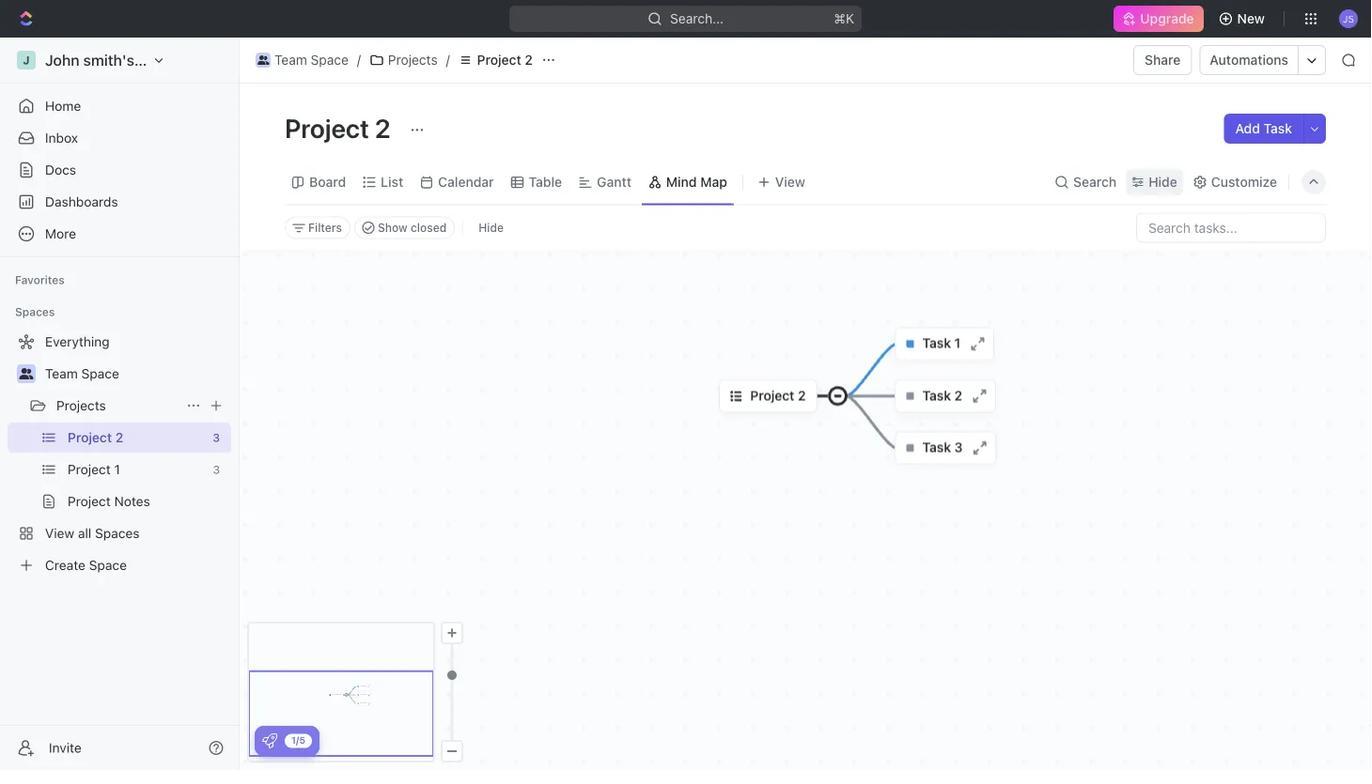 Task type: locate. For each thing, give the bounding box(es) containing it.
j
[[23, 54, 30, 67]]

view all spaces
[[45, 526, 140, 541]]

0 vertical spatial projects link
[[364, 49, 442, 71]]

hide right search
[[1149, 174, 1177, 190]]

map
[[700, 174, 727, 190]]

onboarding checklist button image
[[262, 734, 277, 749]]

team space right user group image
[[274, 52, 349, 68]]

dashboards
[[45, 194, 118, 210]]

1 vertical spatial space
[[81, 366, 119, 382]]

create
[[45, 558, 85, 573]]

all
[[78, 526, 91, 541]]

team
[[274, 52, 307, 68], [45, 366, 78, 382]]

space
[[311, 52, 349, 68], [81, 366, 119, 382], [89, 558, 127, 573]]

view left all
[[45, 526, 74, 541]]

project 1 link
[[68, 455, 205, 485]]

space right user group image
[[311, 52, 349, 68]]

1 vertical spatial view
[[45, 526, 74, 541]]

1 vertical spatial 3
[[213, 463, 220, 476]]

task
[[1264, 121, 1292, 136]]

calendar
[[438, 174, 494, 190]]

1 horizontal spatial project 2
[[285, 112, 396, 143]]

1 vertical spatial hide
[[478, 221, 504, 234]]

show closed
[[378, 221, 447, 234]]

js button
[[1333, 4, 1364, 34]]

0 vertical spatial spaces
[[15, 305, 55, 319]]

1 vertical spatial spaces
[[95, 526, 140, 541]]

1 horizontal spatial team
[[274, 52, 307, 68]]

everything link
[[8, 327, 227, 357]]

1 horizontal spatial team space link
[[251, 49, 353, 71]]

search button
[[1049, 169, 1122, 195]]

3
[[213, 431, 220, 444], [213, 463, 220, 476]]

1 horizontal spatial 2
[[375, 112, 391, 143]]

sidebar navigation
[[0, 38, 243, 771]]

spaces up create space link
[[95, 526, 140, 541]]

add task button
[[1224, 114, 1303, 144]]

1 horizontal spatial spaces
[[95, 526, 140, 541]]

0 vertical spatial team
[[274, 52, 307, 68]]

search
[[1073, 174, 1117, 190]]

0 vertical spatial team space link
[[251, 49, 353, 71]]

0 horizontal spatial project 2
[[68, 430, 123, 445]]

view inside button
[[775, 174, 805, 190]]

/
[[357, 52, 361, 68], [446, 52, 450, 68]]

create space link
[[8, 551, 227, 581]]

1 vertical spatial team space link
[[45, 359, 227, 389]]

gantt link
[[593, 169, 631, 195]]

view for view
[[775, 174, 805, 190]]

2 3 from the top
[[213, 463, 220, 476]]

space down view all spaces link
[[89, 558, 127, 573]]

0 vertical spatial view
[[775, 174, 805, 190]]

customize
[[1211, 174, 1277, 190]]

dashboards link
[[8, 187, 231, 217]]

more
[[45, 226, 76, 242]]

None range field
[[441, 645, 463, 740]]

view inside sidebar navigation
[[45, 526, 74, 541]]

list
[[381, 174, 403, 190]]

team space inside sidebar navigation
[[45, 366, 119, 382]]

home link
[[8, 91, 231, 121]]

projects
[[388, 52, 438, 68], [56, 398, 106, 413]]

1 vertical spatial project 2
[[285, 112, 396, 143]]

1 vertical spatial projects link
[[56, 391, 179, 421]]

list link
[[377, 169, 403, 195]]

0 vertical spatial 2
[[525, 52, 533, 68]]

0 horizontal spatial view
[[45, 526, 74, 541]]

2 vertical spatial project 2
[[68, 430, 123, 445]]

1 vertical spatial 2
[[375, 112, 391, 143]]

0 vertical spatial project 2 link
[[454, 49, 537, 71]]

1 vertical spatial project 2 link
[[68, 423, 205, 453]]

0 horizontal spatial project 2 link
[[68, 423, 205, 453]]

view right the map
[[775, 174, 805, 190]]

1 horizontal spatial projects link
[[364, 49, 442, 71]]

0 vertical spatial project 2
[[477, 52, 533, 68]]

view button
[[751, 160, 812, 204]]

john smith's workspace, , element
[[17, 51, 36, 70]]

team space down everything
[[45, 366, 119, 382]]

team space link
[[251, 49, 353, 71], [45, 359, 227, 389]]

1 horizontal spatial view
[[775, 174, 805, 190]]

gantt
[[597, 174, 631, 190]]

project inside project notes link
[[68, 494, 111, 509]]

docs
[[45, 162, 76, 178]]

2 vertical spatial 2
[[115, 430, 123, 445]]

spaces down favorites button
[[15, 305, 55, 319]]

hide
[[1149, 174, 1177, 190], [478, 221, 504, 234]]

hide inside dropdown button
[[1149, 174, 1177, 190]]

0 horizontal spatial team space link
[[45, 359, 227, 389]]

project
[[477, 52, 521, 68], [285, 112, 369, 143], [68, 430, 112, 445], [68, 462, 111, 477], [68, 494, 111, 509]]

closed
[[411, 221, 447, 234]]

3 for 2
[[213, 431, 220, 444]]

0 horizontal spatial team space
[[45, 366, 119, 382]]

project for project notes link
[[68, 494, 111, 509]]

hide down calendar at the top of page
[[478, 221, 504, 234]]

1 horizontal spatial /
[[446, 52, 450, 68]]

0 vertical spatial 3
[[213, 431, 220, 444]]

view
[[775, 174, 805, 190], [45, 526, 74, 541]]

team right user group icon
[[45, 366, 78, 382]]

1 vertical spatial projects
[[56, 398, 106, 413]]

user group image
[[19, 368, 33, 380]]

invite
[[49, 740, 82, 756]]

tree
[[8, 327, 231, 581]]

0 vertical spatial projects
[[388, 52, 438, 68]]

space down the everything link
[[81, 366, 119, 382]]

mind map
[[666, 174, 727, 190]]

2 horizontal spatial project 2
[[477, 52, 533, 68]]

0 horizontal spatial projects
[[56, 398, 106, 413]]

team inside sidebar navigation
[[45, 366, 78, 382]]

automations button
[[1200, 46, 1298, 74]]

inbox link
[[8, 123, 231, 153]]

tree containing everything
[[8, 327, 231, 581]]

home
[[45, 98, 81, 114]]

0 vertical spatial hide
[[1149, 174, 1177, 190]]

0 horizontal spatial hide
[[478, 221, 504, 234]]

0 horizontal spatial 2
[[115, 430, 123, 445]]

project inside project 1 link
[[68, 462, 111, 477]]

1 vertical spatial team
[[45, 366, 78, 382]]

projects link
[[364, 49, 442, 71], [56, 391, 179, 421]]

upgrade
[[1140, 11, 1194, 26]]

project 2 link
[[454, 49, 537, 71], [68, 423, 205, 453]]

create space
[[45, 558, 127, 573]]

2
[[525, 52, 533, 68], [375, 112, 391, 143], [115, 430, 123, 445]]

1 horizontal spatial projects
[[388, 52, 438, 68]]

john
[[45, 51, 79, 69]]

0 horizontal spatial /
[[357, 52, 361, 68]]

team space
[[274, 52, 349, 68], [45, 366, 119, 382]]

automations
[[1210, 52, 1288, 68]]

team right user group image
[[274, 52, 307, 68]]

1 3 from the top
[[213, 431, 220, 444]]

show closed button
[[354, 217, 455, 239]]

notes
[[114, 494, 150, 509]]

0 horizontal spatial team
[[45, 366, 78, 382]]

workspace
[[138, 51, 216, 69]]

project 2
[[477, 52, 533, 68], [285, 112, 396, 143], [68, 430, 123, 445]]

1 horizontal spatial hide
[[1149, 174, 1177, 190]]

spaces
[[15, 305, 55, 319], [95, 526, 140, 541]]

show
[[378, 221, 408, 234]]

0 vertical spatial team space
[[274, 52, 349, 68]]

add
[[1235, 121, 1260, 136]]

1 vertical spatial team space
[[45, 366, 119, 382]]



Task type: describe. For each thing, give the bounding box(es) containing it.
share button
[[1133, 45, 1192, 75]]

inbox
[[45, 130, 78, 146]]

1/5
[[291, 735, 305, 746]]

smith's
[[83, 51, 134, 69]]

Search tasks... text field
[[1137, 214, 1325, 242]]

spaces inside view all spaces link
[[95, 526, 140, 541]]

share
[[1145, 52, 1181, 68]]

tree inside sidebar navigation
[[8, 327, 231, 581]]

hide button
[[471, 217, 511, 239]]

2 horizontal spatial 2
[[525, 52, 533, 68]]

customize button
[[1187, 169, 1283, 195]]

projects inside sidebar navigation
[[56, 398, 106, 413]]

project notes link
[[68, 487, 227, 517]]

john smith's workspace
[[45, 51, 216, 69]]

filters button
[[285, 217, 350, 239]]

board
[[309, 174, 346, 190]]

1 horizontal spatial project 2 link
[[454, 49, 537, 71]]

project for the bottom project 2 link
[[68, 430, 112, 445]]

0 vertical spatial space
[[311, 52, 349, 68]]

new button
[[1211, 4, 1276, 34]]

favorites
[[15, 273, 65, 287]]

view button
[[751, 169, 812, 195]]

⌘k
[[834, 11, 854, 26]]

project 2 inside sidebar navigation
[[68, 430, 123, 445]]

calendar link
[[434, 169, 494, 195]]

board link
[[305, 169, 346, 195]]

view all spaces link
[[8, 519, 227, 549]]

view for view all spaces
[[45, 526, 74, 541]]

table link
[[525, 169, 562, 195]]

1 horizontal spatial team space
[[274, 52, 349, 68]]

new
[[1237, 11, 1265, 26]]

search...
[[670, 11, 724, 26]]

project notes
[[68, 494, 150, 509]]

2 inside tree
[[115, 430, 123, 445]]

onboarding checklist button element
[[262, 734, 277, 749]]

table
[[529, 174, 562, 190]]

0 horizontal spatial projects link
[[56, 391, 179, 421]]

user group image
[[257, 55, 269, 65]]

3 for 1
[[213, 463, 220, 476]]

mind
[[666, 174, 697, 190]]

upgrade link
[[1114, 6, 1203, 32]]

everything
[[45, 334, 110, 350]]

1
[[114, 462, 120, 477]]

hide inside button
[[478, 221, 504, 234]]

add task
[[1235, 121, 1292, 136]]

favorites button
[[8, 269, 72, 291]]

mind map link
[[662, 169, 727, 195]]

js
[[1343, 13, 1354, 24]]

docs link
[[8, 155, 231, 185]]

2 vertical spatial space
[[89, 558, 127, 573]]

project for project 1 link
[[68, 462, 111, 477]]

more button
[[8, 219, 231, 249]]

1 / from the left
[[357, 52, 361, 68]]

2 / from the left
[[446, 52, 450, 68]]

project 1
[[68, 462, 120, 477]]

filters
[[308, 221, 342, 234]]

hide button
[[1126, 169, 1183, 195]]

0 horizontal spatial spaces
[[15, 305, 55, 319]]



Task type: vqa. For each thing, say whether or not it's contained in the screenshot.
to
no



